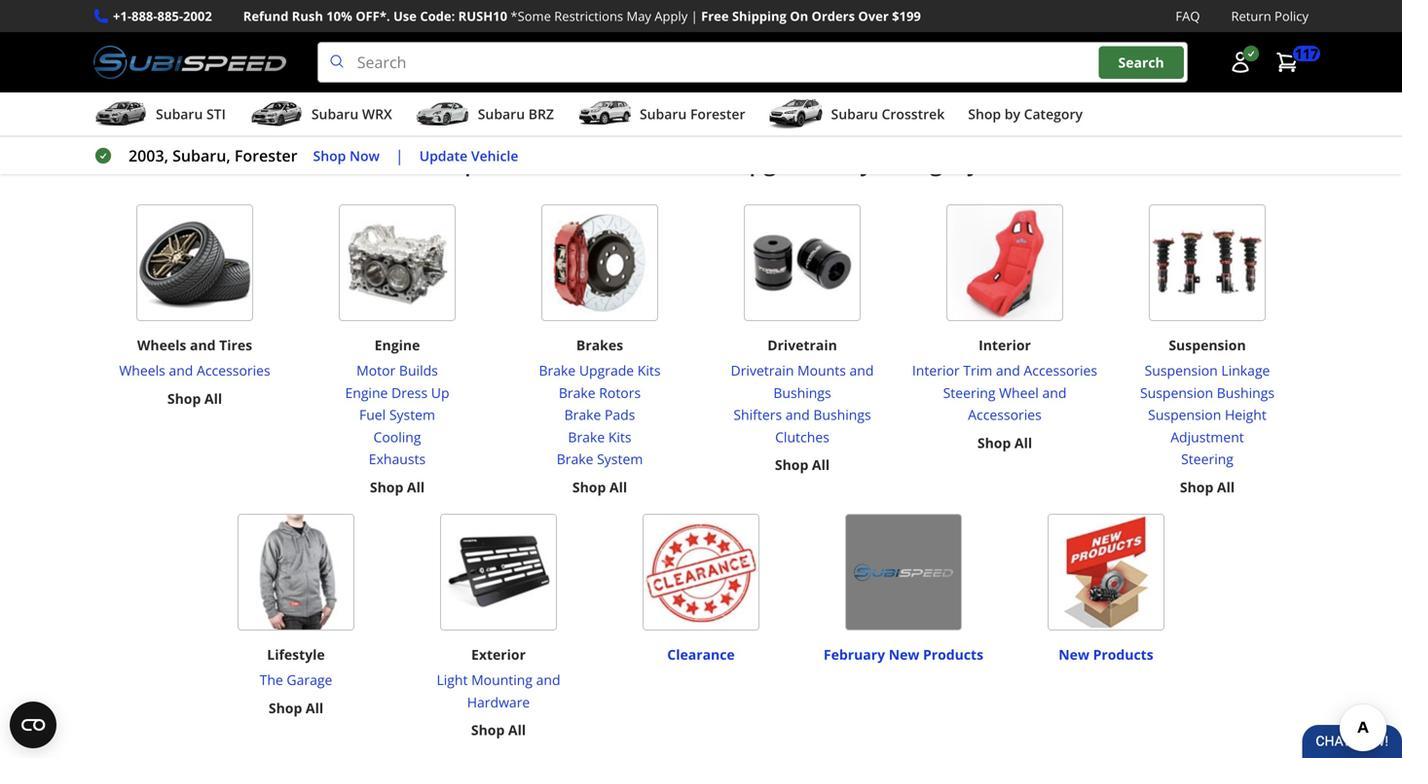 Task type: vqa. For each thing, say whether or not it's contained in the screenshot.
'Off*.'
yes



Task type: describe. For each thing, give the bounding box(es) containing it.
bushings for height
[[1217, 384, 1275, 402]]

system inside brakes brake upgrade kits brake rotors brake pads brake kits brake system shop all
[[597, 450, 643, 468]]

use
[[393, 7, 417, 25]]

trim
[[963, 361, 992, 380]]

subaru sti button
[[93, 97, 226, 135]]

all inside lifestyle the garage shop all
[[306, 699, 323, 717]]

motor builds link
[[345, 360, 449, 382]]

february
[[824, 646, 885, 664]]

exterior light mounting and hardware shop all
[[437, 646, 560, 740]]

may
[[627, 7, 651, 25]]

return
[[1231, 7, 1271, 25]]

suspension up suspension bushings link
[[1145, 361, 1218, 380]]

light mounting and hardware link
[[405, 670, 592, 714]]

+1-
[[113, 7, 132, 25]]

subaru forester
[[640, 105, 745, 123]]

steering inside interior interior trim and accessories steering wheel and accessories shop all
[[943, 384, 996, 402]]

shop all link down the "the garage" link
[[269, 698, 323, 720]]

cooling link
[[345, 426, 449, 449]]

rush
[[292, 7, 323, 25]]

all inside suspension suspension linkage suspension bushings suspension height adjustment steering shop all
[[1217, 478, 1235, 496]]

subaru wrx button
[[249, 97, 392, 135]]

restrictions
[[554, 7, 623, 25]]

steering link
[[1114, 449, 1301, 471]]

1 vertical spatial drivetrain
[[731, 361, 794, 380]]

faq link
[[1176, 6, 1200, 26]]

suspension bushings link
[[1114, 382, 1301, 404]]

refund rush 10% off*. use code: rush10 *some restrictions may apply | free shipping on orders over $199
[[243, 7, 921, 25]]

february new products link
[[824, 637, 984, 664]]

mounting
[[471, 671, 533, 690]]

shop all link for system
[[370, 477, 425, 499]]

subaru brz
[[478, 105, 554, 123]]

1 vertical spatial engine
[[345, 384, 388, 402]]

rush10
[[458, 7, 507, 25]]

off*.
[[356, 7, 390, 25]]

suspension down suspension bushings link
[[1148, 406, 1221, 424]]

update
[[419, 146, 468, 165]]

brake kits link
[[539, 426, 661, 449]]

rotors
[[599, 384, 641, 402]]

update vehicle button
[[419, 145, 518, 167]]

$199
[[892, 7, 921, 25]]

orders
[[812, 7, 855, 25]]

all inside brakes brake upgrade kits brake rotors brake pads brake kits brake system shop all
[[609, 478, 627, 496]]

shop all link for all
[[167, 388, 222, 410]]

dress
[[391, 384, 428, 402]]

shop left now
[[313, 146, 346, 165]]

apply
[[655, 7, 688, 25]]

shifters
[[734, 406, 782, 424]]

brake down brake pads link
[[568, 428, 605, 446]]

hardware
[[467, 693, 530, 712]]

shop inside exterior light mounting and hardware shop all
[[471, 721, 505, 740]]

0 vertical spatial |
[[691, 7, 698, 25]]

subaru brz button
[[416, 97, 554, 135]]

885-
[[157, 7, 183, 25]]

shop now
[[313, 146, 380, 165]]

shop inside wheels and tires wheels and accessories shop all
[[167, 389, 201, 408]]

builds
[[399, 361, 438, 380]]

brakes image image
[[541, 205, 658, 321]]

subaru wrx
[[311, 105, 392, 123]]

search button
[[1099, 46, 1184, 79]]

suspension suspension linkage suspension bushings suspension height adjustment steering shop all
[[1140, 336, 1275, 496]]

free
[[701, 7, 729, 25]]

crosstrek
[[882, 105, 945, 123]]

a subaru forester thumbnail image image
[[577, 99, 632, 129]]

all inside exterior light mounting and hardware shop all
[[508, 721, 526, 740]]

all inside wheels and tires wheels and accessories shop all
[[204, 389, 222, 408]]

brake down brake kits link
[[557, 450, 593, 468]]

suspension image image
[[1149, 205, 1266, 321]]

shop 2003 subaru forester upgrades by category
[[422, 146, 980, 178]]

button image
[[1229, 51, 1252, 74]]

brake system link
[[539, 449, 661, 471]]

1 horizontal spatial kits
[[638, 361, 661, 380]]

wheels and tires wheels and accessories shop all
[[119, 336, 270, 408]]

mounts
[[798, 361, 846, 380]]

brake upgrade kits link
[[539, 360, 661, 382]]

upgrade
[[579, 361, 634, 380]]

suspension height adjustment link
[[1114, 404, 1301, 449]]

shop by category button
[[968, 97, 1083, 135]]

new products image image
[[1048, 514, 1165, 631]]

engine image image
[[339, 205, 456, 321]]

1 vertical spatial |
[[395, 145, 404, 166]]

brz
[[528, 105, 554, 123]]

steering wheel and accessories link
[[911, 382, 1098, 426]]

+1-888-885-2002 link
[[113, 6, 212, 26]]

0 vertical spatial engine
[[375, 336, 420, 355]]

motor
[[357, 361, 396, 380]]

shop now link
[[313, 145, 380, 167]]

shop inside lifestyle the garage shop all
[[269, 699, 302, 717]]

wrx
[[362, 105, 392, 123]]

exterior
[[471, 646, 526, 664]]

888-
[[131, 7, 157, 25]]

refund
[[243, 7, 289, 25]]

0 vertical spatial drivetrain
[[767, 336, 837, 355]]

brake down brake upgrade kits link
[[559, 384, 596, 402]]

*some
[[511, 7, 551, 25]]

subaru for subaru forester
[[640, 105, 687, 123]]

fuel system link
[[345, 404, 449, 426]]

subaru crosstrek
[[831, 105, 945, 123]]

a subaru crosstrek thumbnail image image
[[769, 99, 823, 129]]

interior interior trim and accessories steering wheel and accessories shop all
[[912, 336, 1097, 452]]

wheels and tires image image
[[136, 205, 253, 321]]

shop inside engine motor builds engine dress up fuel system cooling exhausts shop all
[[370, 478, 403, 496]]

0 horizontal spatial kits
[[608, 428, 632, 446]]

suspension up suspension linkage link
[[1169, 336, 1246, 355]]

accessories inside wheels and tires wheels and accessories shop all
[[197, 361, 270, 380]]

clearance
[[667, 646, 735, 664]]

2 products from the left
[[1093, 646, 1154, 664]]

forester down 'subaru forester' 'dropdown button'
[[631, 146, 726, 178]]

new products
[[1059, 646, 1154, 664]]

interior trim and accessories link
[[911, 360, 1098, 382]]

february new products image image
[[845, 514, 962, 631]]

bushings up clutches
[[813, 406, 871, 424]]



Task type: locate. For each thing, give the bounding box(es) containing it.
exhausts link
[[345, 449, 449, 471]]

shop right crosstrek
[[968, 105, 1001, 123]]

new right february
[[889, 646, 920, 664]]

0 vertical spatial steering
[[943, 384, 996, 402]]

subaru crosstrek button
[[769, 97, 945, 135]]

shop all link down brake system link
[[572, 477, 627, 499]]

code:
[[420, 7, 455, 25]]

pads
[[605, 406, 635, 424]]

forester inside 'dropdown button'
[[690, 105, 745, 123]]

10%
[[326, 7, 352, 25]]

and inside exterior light mounting and hardware shop all
[[536, 671, 560, 690]]

open widget image
[[10, 702, 56, 749]]

subaru right a subaru forester thumbnail image
[[640, 105, 687, 123]]

1 horizontal spatial interior
[[979, 336, 1031, 355]]

0 vertical spatial wheels
[[137, 336, 186, 355]]

subaru down a subaru forester thumbnail image
[[545, 146, 625, 178]]

interior image image
[[946, 205, 1063, 321]]

1 new from the left
[[889, 646, 920, 664]]

engine up "fuel"
[[345, 384, 388, 402]]

the garage link
[[260, 670, 332, 692]]

garage
[[287, 671, 332, 690]]

subispeed logo image
[[93, 42, 286, 83]]

shop by category
[[968, 105, 1083, 123]]

lifestyle image image
[[238, 514, 354, 631]]

shop all link down wheels and accessories link on the left of the page
[[167, 388, 222, 410]]

shop inside brakes brake upgrade kits brake rotors brake pads brake kits brake system shop all
[[572, 478, 606, 496]]

drivetrain up "mounts"
[[767, 336, 837, 355]]

1 vertical spatial wheels
[[119, 361, 165, 380]]

over
[[858, 7, 889, 25]]

steering down trim
[[943, 384, 996, 402]]

| left the free
[[691, 7, 698, 25]]

shop all link down exhausts link
[[370, 477, 425, 499]]

adjustment
[[1171, 428, 1244, 446]]

drivetrain image image
[[744, 205, 861, 321]]

category
[[1024, 105, 1083, 123], [879, 146, 980, 178]]

shop down exhausts link
[[370, 478, 403, 496]]

february new products
[[824, 646, 984, 664]]

1 vertical spatial steering
[[1181, 450, 1234, 468]]

2003, subaru, forester
[[129, 145, 297, 166]]

engine
[[375, 336, 420, 355], [345, 384, 388, 402]]

0 vertical spatial system
[[389, 406, 435, 424]]

2002
[[183, 7, 212, 25]]

forester up shop 2003 subaru forester upgrades by category
[[690, 105, 745, 123]]

0 horizontal spatial interior
[[912, 361, 960, 380]]

shipping
[[732, 7, 787, 25]]

shop all link for pads
[[572, 477, 627, 499]]

light
[[437, 671, 468, 690]]

policy
[[1275, 7, 1309, 25]]

exhausts
[[369, 450, 426, 468]]

subaru for subaru crosstrek
[[831, 105, 878, 123]]

shop down a subaru brz thumbnail image at the left top of the page
[[422, 146, 479, 178]]

all down garage
[[306, 699, 323, 717]]

drivetrain
[[767, 336, 837, 355], [731, 361, 794, 380]]

shop down clutches link
[[775, 456, 808, 474]]

shop down brake system link
[[572, 478, 606, 496]]

return policy link
[[1231, 6, 1309, 26]]

shop all link down hardware
[[471, 720, 526, 742]]

clutches link
[[709, 426, 896, 449]]

drivetrain drivetrain mounts and bushings shifters and bushings clutches shop all
[[731, 336, 874, 474]]

accessories down wheel at the right of the page
[[968, 406, 1042, 424]]

1 products from the left
[[923, 646, 984, 664]]

wheels and accessories link
[[119, 360, 270, 382]]

interior left trim
[[912, 361, 960, 380]]

exterior image image
[[440, 514, 557, 631]]

shop all link down the steering link
[[1180, 477, 1235, 499]]

system
[[389, 406, 435, 424], [597, 450, 643, 468]]

shop all link down the steering wheel and accessories link
[[977, 432, 1032, 454]]

shop down the steering wheel and accessories link
[[977, 434, 1011, 452]]

all down the steering wheel and accessories link
[[1015, 434, 1032, 452]]

now
[[350, 146, 380, 165]]

and
[[190, 336, 216, 355], [169, 361, 193, 380], [850, 361, 874, 380], [996, 361, 1020, 380], [1042, 384, 1067, 402], [786, 406, 810, 424], [536, 671, 560, 690]]

drivetrain up shifters
[[731, 361, 794, 380]]

subaru left wrx at the top of the page
[[311, 105, 359, 123]]

1 vertical spatial by
[[846, 146, 873, 178]]

engine motor builds engine dress up fuel system cooling exhausts shop all
[[345, 336, 449, 496]]

sti
[[206, 105, 226, 123]]

1 horizontal spatial steering
[[1181, 450, 1234, 468]]

accessories up wheel at the right of the page
[[1024, 361, 1097, 380]]

return policy
[[1231, 7, 1309, 25]]

new
[[889, 646, 920, 664], [1059, 646, 1090, 664]]

clearance link
[[667, 637, 735, 664]]

subaru for subaru brz
[[478, 105, 525, 123]]

1 horizontal spatial |
[[691, 7, 698, 25]]

system down dress
[[389, 406, 435, 424]]

bushings up the shifters and bushings link at the bottom of page
[[773, 384, 831, 402]]

brakes
[[576, 336, 623, 355]]

wheels
[[137, 336, 186, 355], [119, 361, 165, 380]]

a subaru brz thumbnail image image
[[416, 99, 470, 129]]

drivetrain mounts and bushings link
[[709, 360, 896, 404]]

steering inside suspension suspension linkage suspension bushings suspension height adjustment steering shop all
[[1181, 450, 1234, 468]]

system down brake kits link
[[597, 450, 643, 468]]

2 new from the left
[[1059, 646, 1090, 664]]

0 vertical spatial by
[[1005, 105, 1020, 123]]

cooling
[[373, 428, 421, 446]]

0 horizontal spatial new
[[889, 646, 920, 664]]

0 horizontal spatial by
[[846, 146, 873, 178]]

search input field
[[317, 42, 1188, 83]]

brake down brake rotors link
[[564, 406, 601, 424]]

0 horizontal spatial products
[[923, 646, 984, 664]]

lifestyle the garage shop all
[[260, 646, 332, 717]]

steering down adjustment in the bottom of the page
[[1181, 450, 1234, 468]]

all inside interior interior trim and accessories steering wheel and accessories shop all
[[1015, 434, 1032, 452]]

lifestyle
[[267, 646, 325, 664]]

subaru left brz
[[478, 105, 525, 123]]

shop down the "the garage" link
[[269, 699, 302, 717]]

brake up brake rotors link
[[539, 361, 576, 380]]

all down clutches link
[[812, 456, 830, 474]]

| right now
[[395, 145, 404, 166]]

accessories
[[197, 361, 270, 380], [1024, 361, 1097, 380], [968, 406, 1042, 424]]

suspension down suspension linkage link
[[1140, 384, 1213, 402]]

2003,
[[129, 145, 168, 166]]

1 vertical spatial category
[[879, 146, 980, 178]]

brake
[[539, 361, 576, 380], [559, 384, 596, 402], [564, 406, 601, 424], [568, 428, 605, 446], [557, 450, 593, 468]]

1 horizontal spatial new
[[1059, 646, 1090, 664]]

0 horizontal spatial category
[[879, 146, 980, 178]]

category inside "dropdown button"
[[1024, 105, 1083, 123]]

1 vertical spatial kits
[[608, 428, 632, 446]]

bushings up the height
[[1217, 384, 1275, 402]]

on
[[790, 7, 808, 25]]

all down hardware
[[508, 721, 526, 740]]

117
[[1295, 44, 1318, 63]]

shop inside "dropdown button"
[[968, 105, 1001, 123]]

0 vertical spatial category
[[1024, 105, 1083, 123]]

clearance image image
[[643, 514, 759, 631]]

engine dress up link
[[345, 382, 449, 404]]

subaru right a subaru crosstrek thumbnail image
[[831, 105, 878, 123]]

the
[[260, 671, 283, 690]]

products
[[923, 646, 984, 664], [1093, 646, 1154, 664]]

shop all link for and
[[977, 432, 1032, 454]]

up
[[431, 384, 449, 402]]

bushings for and
[[773, 384, 831, 402]]

forester
[[690, 105, 745, 123], [235, 145, 297, 166], [631, 146, 726, 178]]

system inside engine motor builds engine dress up fuel system cooling exhausts shop all
[[389, 406, 435, 424]]

shop down hardware
[[471, 721, 505, 740]]

suspension
[[1169, 336, 1246, 355], [1145, 361, 1218, 380], [1140, 384, 1213, 402], [1148, 406, 1221, 424]]

shifters and bushings link
[[709, 404, 896, 426]]

clutches
[[775, 428, 829, 446]]

all down brake system link
[[609, 478, 627, 496]]

interior up interior trim and accessories link
[[979, 336, 1031, 355]]

update vehicle
[[419, 146, 518, 165]]

subaru for subaru wrx
[[311, 105, 359, 123]]

shop down wheels and accessories link on the left of the page
[[167, 389, 201, 408]]

search
[[1118, 53, 1164, 71]]

products down new products image
[[1093, 646, 1154, 664]]

all inside engine motor builds engine dress up fuel system cooling exhausts shop all
[[407, 478, 425, 496]]

fuel
[[359, 406, 386, 424]]

by
[[1005, 105, 1020, 123], [846, 146, 873, 178]]

forester down a subaru wrx thumbnail image
[[235, 145, 297, 166]]

subaru sti
[[156, 105, 226, 123]]

all inside drivetrain drivetrain mounts and bushings shifters and bushings clutches shop all
[[812, 456, 830, 474]]

subaru for subaru sti
[[156, 105, 203, 123]]

shop down the steering link
[[1180, 478, 1214, 496]]

0 horizontal spatial steering
[[943, 384, 996, 402]]

subaru forester button
[[577, 97, 745, 135]]

faq
[[1176, 7, 1200, 25]]

|
[[691, 7, 698, 25], [395, 145, 404, 166]]

1 vertical spatial interior
[[912, 361, 960, 380]]

vehicle
[[471, 146, 518, 165]]

all down the steering link
[[1217, 478, 1235, 496]]

kits up the 'rotors'
[[638, 361, 661, 380]]

0 vertical spatial interior
[[979, 336, 1031, 355]]

1 horizontal spatial system
[[597, 450, 643, 468]]

shop inside suspension suspension linkage suspension bushings suspension height adjustment steering shop all
[[1180, 478, 1214, 496]]

a subaru wrx thumbnail image image
[[249, 99, 304, 129]]

products down 'february new products image'
[[923, 646, 984, 664]]

all down wheels and accessories link on the left of the page
[[204, 389, 222, 408]]

a subaru sti thumbnail image image
[[93, 99, 148, 129]]

subaru
[[156, 105, 203, 123], [311, 105, 359, 123], [478, 105, 525, 123], [640, 105, 687, 123], [831, 105, 878, 123], [545, 146, 625, 178]]

0 vertical spatial kits
[[638, 361, 661, 380]]

all down exhausts link
[[407, 478, 425, 496]]

height
[[1225, 406, 1267, 424]]

accessories down tires
[[197, 361, 270, 380]]

shop all link for bushings
[[775, 454, 830, 477]]

1 horizontal spatial by
[[1005, 105, 1020, 123]]

0 horizontal spatial |
[[395, 145, 404, 166]]

by inside "dropdown button"
[[1005, 105, 1020, 123]]

kits down pads
[[608, 428, 632, 446]]

bushings inside suspension suspension linkage suspension bushings suspension height adjustment steering shop all
[[1217, 384, 1275, 402]]

interior
[[979, 336, 1031, 355], [912, 361, 960, 380]]

shop inside interior interior trim and accessories steering wheel and accessories shop all
[[977, 434, 1011, 452]]

linkage
[[1221, 361, 1270, 380]]

1 vertical spatial system
[[597, 450, 643, 468]]

shop inside drivetrain drivetrain mounts and bushings shifters and bushings clutches shop all
[[775, 456, 808, 474]]

subaru inside 'dropdown button'
[[640, 105, 687, 123]]

tires
[[219, 336, 252, 355]]

engine up the motor builds link in the left of the page
[[375, 336, 420, 355]]

shop all link down clutches link
[[775, 454, 830, 477]]

1 horizontal spatial products
[[1093, 646, 1154, 664]]

shop all link for adjustment
[[1180, 477, 1235, 499]]

brake rotors link
[[539, 382, 661, 404]]

wheel
[[999, 384, 1039, 402]]

subaru left sti
[[156, 105, 203, 123]]

0 horizontal spatial system
[[389, 406, 435, 424]]

1 horizontal spatial category
[[1024, 105, 1083, 123]]

suspension linkage link
[[1114, 360, 1301, 382]]

new down new products image
[[1059, 646, 1090, 664]]



